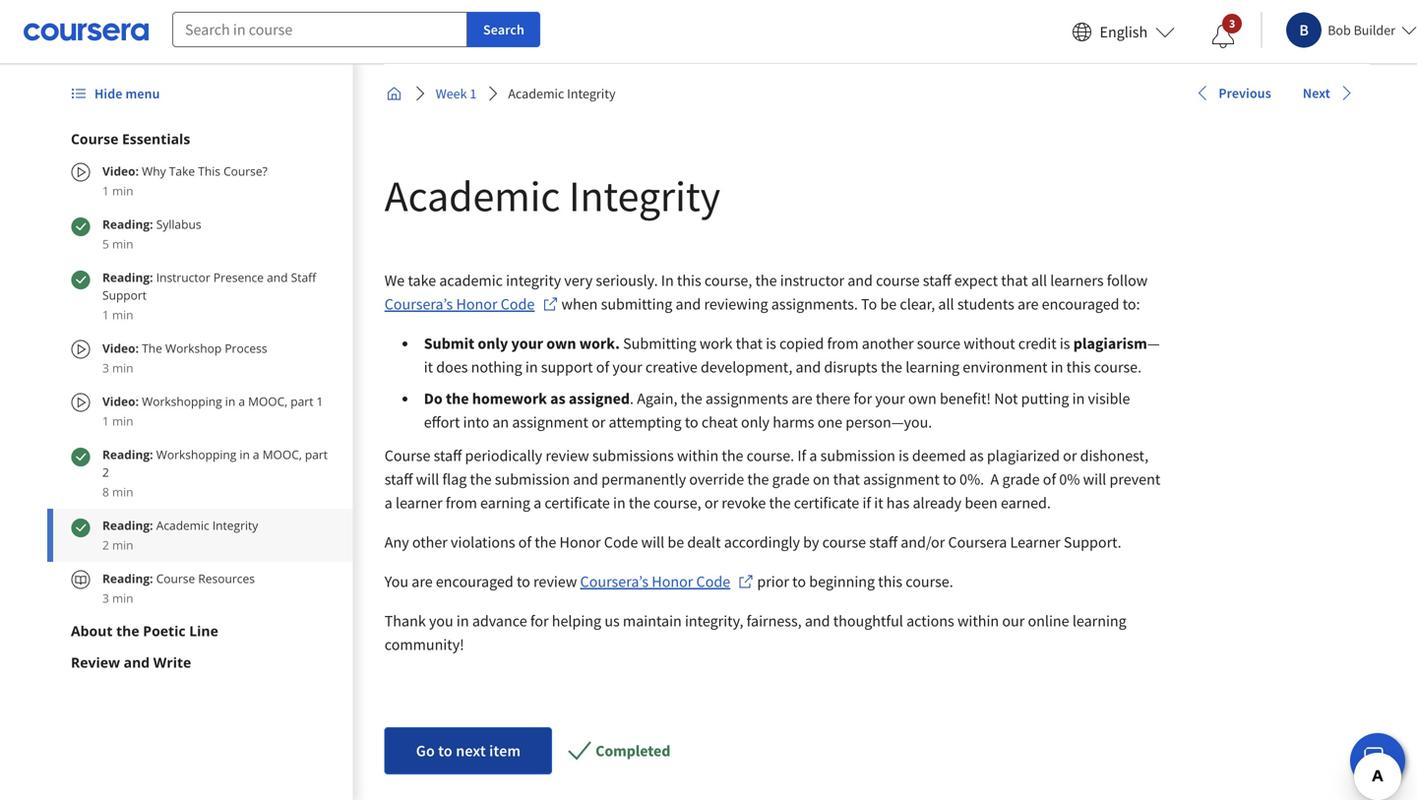 Task type: describe. For each thing, give the bounding box(es) containing it.
there
[[816, 389, 851, 409]]

assignments
[[706, 389, 789, 409]]

learner
[[396, 493, 443, 513]]

english button
[[1065, 0, 1183, 64]]

part inside workshopping in a mooc, part 2
[[305, 446, 328, 463]]

revoke
[[722, 493, 766, 513]]

cheat
[[702, 412, 738, 432]]

coursera's for we take academic integrity very seriously. in this course, the instructor and course staff expect that all learners follow
[[385, 294, 453, 314]]

1 horizontal spatial or
[[705, 493, 719, 513]]

the up revoke
[[748, 470, 769, 489]]

a
[[991, 470, 999, 489]]

expect
[[955, 271, 998, 290]]

min inside video: why take this course? 1 min
[[112, 183, 133, 199]]

completed image for 8 min
[[71, 447, 91, 467]]

visible
[[1088, 389, 1131, 409]]

follow
[[1107, 271, 1148, 290]]

if
[[863, 493, 871, 513]]

reading: syllabus 5 min
[[102, 216, 201, 252]]

from inside course staff periodically review submissions within the course. if a submission is deemed as plagiarized or dishonest, staff will flag the submission and permanently override the grade on that assignment to 0%.  a grade of 0% will prevent a learner from earning a certificate in the course, or revoke the certificate if it has already been earned.
[[446, 493, 477, 513]]

the right revoke
[[769, 493, 791, 513]]

builder
[[1354, 21, 1396, 39]]

2 horizontal spatial or
[[1063, 446, 1077, 466]]

students
[[958, 294, 1015, 314]]

helping
[[552, 611, 602, 631]]

0 horizontal spatial that
[[736, 334, 763, 353]]

reading: course resources 3 min
[[102, 570, 255, 606]]

review and write
[[71, 653, 191, 672]]

coursera
[[948, 533, 1007, 552]]

min inside video: workshopping in a mooc, part 1 1 min
[[112, 413, 133, 429]]

2 vertical spatial are
[[412, 572, 433, 592]]

creative
[[646, 357, 698, 377]]

resources
[[198, 570, 255, 587]]

dishonest,
[[1080, 446, 1149, 466]]

2 reading: from the top
[[102, 269, 156, 285]]

a right if
[[810, 446, 817, 466]]

to inside . again, the assignments are there for your own benefit! not putting in visible effort into an assignment or attempting to cheat only harms one person—you.
[[685, 412, 699, 432]]

1 vertical spatial honor
[[560, 533, 601, 552]]

min inside reading: academic integrity 2 min
[[112, 537, 133, 553]]

to right prior
[[793, 572, 806, 592]]

in inside course staff periodically review submissions within the course. if a submission is deemed as plagiarized or dishonest, staff will flag the submission and permanently override the grade on that assignment to 0%.  a grade of 0% will prevent a learner from earning a certificate in the course, or revoke the certificate if it has already been earned.
[[613, 493, 626, 513]]

0 vertical spatial from
[[827, 334, 859, 353]]

part inside video: workshopping in a mooc, part 1 1 min
[[291, 393, 313, 410]]

to inside button
[[438, 741, 453, 761]]

your for assignments
[[875, 389, 905, 409]]

1 grade from the left
[[772, 470, 810, 489]]

6 min from the top
[[112, 484, 133, 500]]

dealt
[[687, 533, 721, 552]]

coursera's honor code link for when submitting and reviewing assignments. to be clear, all students are encouraged to:
[[385, 292, 558, 316]]

video: for video: workshopping in a mooc, part 1 1 min
[[102, 393, 139, 410]]

0 horizontal spatial as
[[550, 389, 566, 409]]

the down permanently
[[629, 493, 651, 513]]

assignment inside . again, the assignments are there for your own benefit! not putting in visible effort into an assignment or attempting to cheat only harms one person—you.
[[512, 412, 589, 432]]

learners
[[1051, 271, 1104, 290]]

on
[[813, 470, 830, 489]]

does
[[436, 357, 468, 377]]

2 horizontal spatial are
[[1018, 294, 1039, 314]]

work
[[700, 334, 733, 353]]

when submitting and reviewing assignments. to be clear, all students are encouraged to:
[[558, 294, 1140, 314]]

effort
[[424, 412, 460, 432]]

learner
[[1011, 533, 1061, 552]]

in inside video: workshopping in a mooc, part 1 1 min
[[225, 393, 235, 410]]

english
[[1100, 22, 1148, 42]]

2 inside workshopping in a mooc, part 2
[[102, 464, 109, 480]]

process
[[225, 340, 267, 356]]

opens in a new tab image for prior to beginning this course.
[[738, 574, 754, 590]]

prior
[[757, 572, 789, 592]]

submitting
[[623, 334, 697, 353]]

environment
[[963, 357, 1048, 377]]

line
[[189, 622, 218, 640]]

in
[[661, 271, 674, 290]]

staff up learner
[[385, 470, 413, 489]]

homework
[[472, 389, 547, 409]]

instructor presence and staff support
[[102, 269, 316, 303]]

search button
[[468, 12, 540, 47]]

integrity inside reading: academic integrity 2 min
[[212, 517, 258, 534]]

honor for integrity
[[456, 294, 498, 314]]

submit only your own work. submitting work that is copied from another source without credit is plagiarism
[[424, 334, 1148, 353]]

has
[[887, 493, 910, 513]]

course, inside course staff periodically review submissions within the course. if a submission is deemed as plagiarized or dishonest, staff will flag the submission and permanently override the grade on that assignment to 0%.  a grade of 0% will prevent a learner from earning a certificate in the course, or revoke the certificate if it has already been earned.
[[654, 493, 701, 513]]

1 vertical spatial review
[[534, 572, 577, 592]]

0 horizontal spatial is
[[766, 334, 777, 353]]

1 horizontal spatial submission
[[821, 446, 896, 466]]

violations
[[451, 533, 515, 552]]

min inside video: the workshop process 3 min
[[112, 360, 133, 376]]

the up reviewing
[[756, 271, 777, 290]]

and inside instructor presence and staff support
[[267, 269, 288, 285]]

1 vertical spatial submission
[[495, 470, 570, 489]]

0 vertical spatial course,
[[705, 271, 752, 290]]

course for by
[[823, 533, 866, 552]]

in up do the homework as assigned at the left of the page
[[526, 357, 538, 377]]

next button
[[1295, 75, 1362, 111]]

integrity,
[[685, 611, 744, 631]]

community!
[[385, 635, 464, 655]]

2 grade from the left
[[1003, 470, 1040, 489]]

0 vertical spatial this
[[677, 271, 702, 290]]

attempting
[[609, 412, 682, 432]]

nothing
[[471, 357, 522, 377]]

academic integrity link
[[500, 76, 624, 111]]

your for nothing
[[613, 357, 642, 377]]

is inside course staff periodically review submissions within the course. if a submission is deemed as plagiarized or dishonest, staff will flag the submission and permanently override the grade on that assignment to 0%.  a grade of 0% will prevent a learner from earning a certificate in the course, or revoke the certificate if it has already been earned.
[[899, 446, 909, 466]]

0 horizontal spatial your
[[511, 334, 543, 353]]

reading completed element
[[596, 739, 671, 763]]

1 vertical spatial academic
[[385, 168, 560, 223]]

item
[[489, 741, 521, 761]]

3 inside dropdown button
[[1229, 16, 1236, 31]]

staff left and/or
[[869, 533, 898, 552]]

again,
[[637, 389, 678, 409]]

workshopping in a mooc, part 2
[[102, 446, 328, 480]]

course. inside the — it does nothing in support of your creative development, and disrupts the learning environment in this course.
[[1094, 357, 1142, 377]]

and inside the — it does nothing in support of your creative development, and disrupts the learning environment in this course.
[[796, 357, 821, 377]]

in inside workshopping in a mooc, part 2
[[240, 446, 250, 463]]

1 horizontal spatial will
[[641, 533, 665, 552]]

course inside reading: course resources 3 min
[[156, 570, 195, 587]]

video: why take this course? 1 min
[[102, 163, 268, 199]]

submissions
[[592, 446, 674, 466]]

of inside the — it does nothing in support of your creative development, and disrupts the learning environment in this course.
[[596, 357, 609, 377]]

1 horizontal spatial encouraged
[[1042, 294, 1120, 314]]

and inside course staff periodically review submissions within the course. if a submission is deemed as plagiarized or dishonest, staff will flag the submission and permanently override the grade on that assignment to 0%.  a grade of 0% will prevent a learner from earning a certificate in the course, or revoke the certificate if it has already been earned.
[[573, 470, 598, 489]]

syllabus
[[156, 216, 201, 232]]

0 horizontal spatial be
[[668, 533, 684, 552]]

online
[[1028, 611, 1070, 631]]

1 certificate from the left
[[545, 493, 610, 513]]

own inside . again, the assignments are there for your own benefit! not putting in visible effort into an assignment or attempting to cheat only harms one person—you.
[[908, 389, 937, 409]]

learning inside the — it does nothing in support of your creative development, and disrupts the learning environment in this course.
[[906, 357, 960, 377]]

this
[[198, 163, 220, 179]]

chat with us image
[[1362, 745, 1394, 777]]

one
[[818, 412, 843, 432]]

course essentials button
[[71, 129, 330, 149]]

course for course essentials
[[71, 129, 119, 148]]

fairness,
[[747, 611, 802, 631]]

override
[[689, 470, 744, 489]]

course essentials
[[71, 129, 190, 148]]

only inside . again, the assignments are there for your own benefit! not putting in visible effort into an assignment or attempting to cheat only harms one person—you.
[[741, 412, 770, 432]]

support.
[[1064, 533, 1122, 552]]

for inside thank you in advance for helping us maintain integrity, fairness, and thoughtful actions within our online learning community!
[[530, 611, 549, 631]]

the right flag at the left of page
[[470, 470, 492, 489]]

review inside course staff periodically review submissions within the course. if a submission is deemed as plagiarized or dishonest, staff will flag the submission and permanently override the grade on that assignment to 0%.  a grade of 0% will prevent a learner from earning a certificate in the course, or revoke the certificate if it has already been earned.
[[546, 446, 589, 466]]

and up when submitting and reviewing assignments. to be clear, all students are encouraged to:
[[848, 271, 873, 290]]

reading: for course resources
[[102, 570, 153, 587]]

1 horizontal spatial this
[[878, 572, 903, 592]]

accordingly
[[724, 533, 800, 552]]

0 vertical spatial be
[[880, 294, 897, 314]]

write
[[153, 653, 191, 672]]

code for review
[[696, 572, 731, 592]]

about the poetic line
[[71, 622, 218, 640]]

a right 'earning'
[[534, 493, 542, 513]]

of inside course staff periodically review submissions within the course. if a submission is deemed as plagiarized or dishonest, staff will flag the submission and permanently override the grade on that assignment to 0%.  a grade of 0% will prevent a learner from earning a certificate in the course, or revoke the certificate if it has already been earned.
[[1043, 470, 1056, 489]]

support
[[102, 287, 147, 303]]

completed image for 5 min
[[71, 217, 91, 237]]

0 vertical spatial all
[[1031, 271, 1047, 290]]

course staff periodically review submissions within the course. if a submission is deemed as plagiarized or dishonest, staff will flag the submission and permanently override the grade on that assignment to 0%.  a grade of 0% will prevent a learner from earning a certificate in the course, or revoke the certificate if it has already been earned.
[[385, 446, 1164, 513]]

work.
[[580, 334, 620, 353]]

us
[[605, 611, 620, 631]]

the inside dropdown button
[[116, 622, 139, 640]]

learning inside thank you in advance for helping us maintain integrity, fairness, and thoughtful actions within our online learning community!
[[1073, 611, 1127, 631]]

in inside thank you in advance for helping us maintain integrity, fairness, and thoughtful actions within our online learning community!
[[457, 611, 469, 631]]

advance
[[472, 611, 527, 631]]

2 vertical spatial course.
[[906, 572, 954, 592]]

other
[[412, 533, 448, 552]]

a inside workshopping in a mooc, part 2
[[253, 446, 259, 463]]

earning
[[480, 493, 530, 513]]

1 vertical spatial code
[[604, 533, 638, 552]]

review
[[71, 653, 120, 672]]

very
[[564, 271, 593, 290]]

0 vertical spatial integrity
[[567, 85, 616, 102]]

instructor
[[156, 269, 210, 285]]

. again, the assignments are there for your own benefit! not putting in visible effort into an assignment or attempting to cheat only harms one person—you.
[[424, 389, 1134, 432]]

person—you.
[[846, 412, 932, 432]]



Task type: vqa. For each thing, say whether or not it's contained in the screenshot.


Task type: locate. For each thing, give the bounding box(es) containing it.
and inside dropdown button
[[124, 653, 150, 672]]

a left learner
[[385, 493, 393, 513]]

is left copied at the right of the page
[[766, 334, 777, 353]]

0 vertical spatial or
[[592, 412, 606, 432]]

1 vertical spatial course
[[823, 533, 866, 552]]

or
[[592, 412, 606, 432], [1063, 446, 1077, 466], [705, 493, 719, 513]]

0 vertical spatial honor
[[456, 294, 498, 314]]

0 vertical spatial video:
[[102, 163, 139, 179]]

it
[[424, 357, 433, 377], [874, 493, 884, 513]]

1 horizontal spatial from
[[827, 334, 859, 353]]

Search in course text field
[[172, 12, 468, 47]]

video: inside video: why take this course? 1 min
[[102, 163, 139, 179]]

opens in a new tab image left prior
[[738, 574, 754, 590]]

presence
[[213, 269, 264, 285]]

— it does nothing in support of your creative development, and disrupts the learning environment in this course.
[[424, 334, 1160, 377]]

and right fairness,
[[805, 611, 830, 631]]

only up 'nothing'
[[478, 334, 508, 353]]

2 completed image from the top
[[71, 270, 91, 290]]

2 vertical spatial your
[[875, 389, 905, 409]]

2 horizontal spatial this
[[1067, 357, 1091, 377]]

within inside thank you in advance for helping us maintain integrity, fairness, and thoughtful actions within our online learning community!
[[958, 611, 999, 631]]

an
[[492, 412, 509, 432]]

0 horizontal spatial for
[[530, 611, 549, 631]]

1 vertical spatial course,
[[654, 493, 701, 513]]

be left dealt
[[668, 533, 684, 552]]

1 horizontal spatial only
[[741, 412, 770, 432]]

0 horizontal spatial honor
[[456, 294, 498, 314]]

1 vertical spatial or
[[1063, 446, 1077, 466]]

assignments. to
[[771, 294, 877, 314]]

honor up helping on the left of the page
[[560, 533, 601, 552]]

for inside . again, the assignments are there for your own benefit! not putting in visible effort into an assignment or attempting to cheat only harms one person—you.
[[854, 389, 872, 409]]

1 inside video: why take this course? 1 min
[[102, 183, 109, 199]]

encouraged down learners
[[1042, 294, 1120, 314]]

0 horizontal spatial it
[[424, 357, 433, 377]]

1 horizontal spatial coursera's honor code link
[[580, 570, 754, 594]]

2 certificate from the left
[[794, 493, 860, 513]]

all left learners
[[1031, 271, 1047, 290]]

opens in a new tab image
[[543, 296, 558, 312], [738, 574, 754, 590]]

about
[[71, 622, 113, 640]]

0 vertical spatial 2
[[102, 464, 109, 480]]

completed image for 2 min
[[71, 518, 91, 538]]

only down assignments
[[741, 412, 770, 432]]

as inside course staff periodically review submissions within the course. if a submission is deemed as plagiarized or dishonest, staff will flag the submission and permanently override the grade on that assignment to 0%.  a grade of 0% will prevent a learner from earning a certificate in the course, or revoke the certificate if it has already been earned.
[[970, 446, 984, 466]]

by
[[803, 533, 819, 552]]

in down "credit"
[[1051, 357, 1064, 377]]

workshopping
[[142, 393, 222, 410], [156, 446, 237, 463]]

reviewing
[[704, 294, 768, 314]]

0 vertical spatial course.
[[1094, 357, 1142, 377]]

go to next item button
[[385, 727, 552, 775]]

0 vertical spatial part
[[291, 393, 313, 410]]

1 vertical spatial course
[[385, 446, 431, 466]]

video: inside video: the workshop process 3 min
[[102, 340, 139, 356]]

are inside . again, the assignments are there for your own benefit! not putting in visible effort into an assignment or attempting to cheat only harms one person—you.
[[792, 389, 813, 409]]

coursera's honor code for you are encouraged to review
[[580, 572, 731, 592]]

0 vertical spatial coursera's
[[385, 294, 453, 314]]

to right go
[[438, 741, 453, 761]]

2 vertical spatial that
[[833, 470, 860, 489]]

that inside course staff periodically review submissions within the course. if a submission is deemed as plagiarized or dishonest, staff will flag the submission and permanently override the grade on that assignment to 0%.  a grade of 0% will prevent a learner from earning a certificate in the course, or revoke the certificate if it has already been earned.
[[833, 470, 860, 489]]

video: down video: the workshop process 3 min
[[102, 393, 139, 410]]

course up the clear,
[[876, 271, 920, 290]]

into
[[463, 412, 489, 432]]

thoughtful
[[834, 611, 904, 631]]

mooc, inside video: workshopping in a mooc, part 1 1 min
[[248, 393, 288, 410]]

home image
[[387, 86, 402, 101]]

review and write button
[[71, 653, 330, 672]]

actions
[[907, 611, 955, 631]]

within up "override"
[[677, 446, 719, 466]]

2 horizontal spatial course
[[385, 446, 431, 466]]

completed image for 1 min
[[71, 270, 91, 290]]

this inside the — it does nothing in support of your creative development, and disrupts the learning environment in this course.
[[1067, 357, 1091, 377]]

video: for video: the workshop process 3 min
[[102, 340, 139, 356]]

mooc, inside workshopping in a mooc, part 2
[[263, 446, 302, 463]]

to left 'cheat'
[[685, 412, 699, 432]]

reading: up the 8 min
[[102, 446, 156, 463]]

hide menu
[[95, 85, 160, 102]]

video:
[[102, 163, 139, 179], [102, 340, 139, 356], [102, 393, 139, 410]]

all
[[1031, 271, 1047, 290], [939, 294, 954, 314]]

2 vertical spatial course
[[156, 570, 195, 587]]

academic integrity up integrity
[[385, 168, 721, 223]]

that right on
[[833, 470, 860, 489]]

the inside the — it does nothing in support of your creative development, and disrupts the learning environment in this course.
[[881, 357, 903, 377]]

for right there
[[854, 389, 872, 409]]

the up review and write
[[116, 622, 139, 640]]

coursera's honor code link down academic
[[385, 292, 558, 316]]

source
[[917, 334, 961, 353]]

previous
[[1219, 84, 1272, 102]]

min inside reading: syllabus 5 min
[[112, 236, 133, 252]]

5 min from the top
[[112, 413, 133, 429]]

in right "you"
[[457, 611, 469, 631]]

all right the clear,
[[939, 294, 954, 314]]

your inside . again, the assignments are there for your own benefit! not putting in visible effort into an assignment or attempting to cheat only harms one person—you.
[[875, 389, 905, 409]]

video: left why
[[102, 163, 139, 179]]

reading: for syllabus
[[102, 216, 153, 232]]

1 vertical spatial completed image
[[71, 270, 91, 290]]

1 vertical spatial academic integrity
[[385, 168, 721, 223]]

it inside course staff periodically review submissions within the course. if a submission is deemed as plagiarized or dishonest, staff will flag the submission and permanently override the grade on that assignment to 0%.  a grade of 0% will prevent a learner from earning a certificate in the course, or revoke the certificate if it has already been earned.
[[874, 493, 884, 513]]

within inside course staff periodically review submissions within the course. if a submission is deemed as plagiarized or dishonest, staff will flag the submission and permanently override the grade on that assignment to 0%.  a grade of 0% will prevent a learner from earning a certificate in the course, or revoke the certificate if it has already been earned.
[[677, 446, 719, 466]]

2 vertical spatial 3
[[102, 590, 109, 606]]

reading:
[[102, 216, 153, 232], [102, 269, 156, 285], [102, 446, 156, 463], [102, 517, 153, 534], [102, 570, 153, 587]]

certificate down permanently
[[545, 493, 610, 513]]

that up students
[[1001, 271, 1028, 290]]

reading: up support
[[102, 269, 156, 285]]

2 horizontal spatial code
[[696, 572, 731, 592]]

2 horizontal spatial of
[[1043, 470, 1056, 489]]

deemed
[[912, 446, 966, 466]]

reading: inside reading: academic integrity 2 min
[[102, 517, 153, 534]]

own up person—you.
[[908, 389, 937, 409]]

academic integrity
[[508, 85, 616, 102], [385, 168, 721, 223]]

coursera's honor code up the maintain at the bottom of the page
[[580, 572, 731, 592]]

1 horizontal spatial assignment
[[863, 470, 940, 489]]

0 vertical spatial course
[[876, 271, 920, 290]]

0 vertical spatial it
[[424, 357, 433, 377]]

to
[[685, 412, 699, 432], [943, 470, 957, 489], [517, 572, 530, 592], [793, 572, 806, 592], [438, 741, 453, 761]]

been
[[965, 493, 998, 513]]

1 completed image from the top
[[71, 447, 91, 467]]

reading: down the 8 min
[[102, 517, 153, 534]]

academic integrity down 'search' button
[[508, 85, 616, 102]]

1 video: from the top
[[102, 163, 139, 179]]

completed image
[[71, 217, 91, 237], [71, 270, 91, 290]]

2 min from the top
[[112, 236, 133, 252]]

0 vertical spatial as
[[550, 389, 566, 409]]

0 horizontal spatial own
[[547, 334, 576, 353]]

0 vertical spatial code
[[501, 294, 535, 314]]

already
[[913, 493, 962, 513]]

0 vertical spatial only
[[478, 334, 508, 353]]

when
[[562, 294, 598, 314]]

0 vertical spatial academic integrity
[[508, 85, 616, 102]]

do
[[424, 389, 443, 409]]

0 horizontal spatial assignment
[[512, 412, 589, 432]]

4 min from the top
[[112, 360, 133, 376]]

code down permanently
[[604, 533, 638, 552]]

7 min from the top
[[112, 537, 133, 553]]

hide
[[95, 85, 123, 102]]

1 vertical spatial completed image
[[71, 518, 91, 538]]

0 vertical spatial coursera's honor code
[[385, 294, 535, 314]]

0 horizontal spatial will
[[416, 470, 439, 489]]

from down flag at the left of page
[[446, 493, 477, 513]]

0 vertical spatial 3
[[1229, 16, 1236, 31]]

workshopping down video: the workshop process 3 min
[[142, 393, 222, 410]]

the right do
[[446, 389, 469, 409]]

a inside video: workshopping in a mooc, part 1 1 min
[[239, 393, 245, 410]]

this down plagiarism at the top right of page
[[1067, 357, 1091, 377]]

coursera's
[[385, 294, 453, 314], [580, 572, 649, 592]]

beginning
[[809, 572, 875, 592]]

course. left if
[[747, 446, 795, 466]]

1 vertical spatial encouraged
[[436, 572, 514, 592]]

1 vertical spatial 2
[[102, 537, 109, 553]]

3 up the about
[[102, 590, 109, 606]]

min right 8
[[112, 484, 133, 500]]

3 video: from the top
[[102, 393, 139, 410]]

reading: for academic integrity
[[102, 517, 153, 534]]

4 reading: from the top
[[102, 517, 153, 534]]

staff
[[923, 271, 951, 290], [434, 446, 462, 466], [385, 470, 413, 489], [869, 533, 898, 552]]

will right 0%
[[1083, 470, 1107, 489]]

2 up 8
[[102, 464, 109, 480]]

2 horizontal spatial your
[[875, 389, 905, 409]]

1 completed image from the top
[[71, 217, 91, 237]]

course inside dropdown button
[[71, 129, 119, 148]]

coursera's down 'take'
[[385, 294, 453, 314]]

course. up the actions on the right of page
[[906, 572, 954, 592]]

in down process
[[225, 393, 235, 410]]

from up disrupts
[[827, 334, 859, 353]]

and inside thank you in advance for helping us maintain integrity, fairness, and thoughtful actions within our online learning community!
[[805, 611, 830, 631]]

2 horizontal spatial will
[[1083, 470, 1107, 489]]

your inside the — it does nothing in support of your creative development, and disrupts the learning environment in this course.
[[613, 357, 642, 377]]

1 horizontal spatial within
[[958, 611, 999, 631]]

reading: inside reading: syllabus 5 min
[[102, 216, 153, 232]]

2 horizontal spatial that
[[1001, 271, 1028, 290]]

course down the hide
[[71, 129, 119, 148]]

coursera's honor code
[[385, 294, 535, 314], [580, 572, 731, 592]]

course for and
[[876, 271, 920, 290]]

or down assigned
[[592, 412, 606, 432]]

3 min from the top
[[112, 307, 133, 323]]

1 vertical spatial assignment
[[863, 470, 940, 489]]

the inside . again, the assignments are there for your own benefit! not putting in visible effort into an assignment or attempting to cheat only harms one person—you.
[[681, 389, 703, 409]]

1 horizontal spatial all
[[1031, 271, 1047, 290]]

in down video: workshopping in a mooc, part 1 1 min
[[240, 446, 250, 463]]

1 horizontal spatial certificate
[[794, 493, 860, 513]]

1 vertical spatial coursera's honor code
[[580, 572, 731, 592]]

0 horizontal spatial certificate
[[545, 493, 610, 513]]

reading: up about the poetic line
[[102, 570, 153, 587]]

learning right online
[[1073, 611, 1127, 631]]

integrity
[[567, 85, 616, 102], [569, 168, 721, 223], [212, 517, 258, 534]]

we take academic integrity very seriously. in this course, the instructor and course staff expect that all learners follow
[[385, 271, 1151, 290]]

course right by
[[823, 533, 866, 552]]

1 horizontal spatial as
[[970, 446, 984, 466]]

1 horizontal spatial it
[[874, 493, 884, 513]]

review
[[546, 446, 589, 466], [534, 572, 577, 592]]

1 vertical spatial within
[[958, 611, 999, 631]]

previous button
[[1187, 75, 1280, 111]]

course, down permanently
[[654, 493, 701, 513]]

8 min from the top
[[112, 590, 133, 606]]

5
[[102, 236, 109, 252]]

show notifications image
[[1212, 25, 1236, 48]]

week
[[436, 85, 467, 102]]

honor up the maintain at the bottom of the page
[[652, 572, 693, 592]]

academic inside reading: academic integrity 2 min
[[156, 517, 209, 534]]

3 inside reading: course resources 3 min
[[102, 590, 109, 606]]

take
[[408, 271, 436, 290]]

maintain
[[623, 611, 682, 631]]

your up 'nothing'
[[511, 334, 543, 353]]

completed image left 5
[[71, 217, 91, 237]]

0 vertical spatial your
[[511, 334, 543, 353]]

0 vertical spatial encouraged
[[1042, 294, 1120, 314]]

honor down academic
[[456, 294, 498, 314]]

why
[[142, 163, 166, 179]]

1 horizontal spatial be
[[880, 294, 897, 314]]

grade down 'plagiarized'
[[1003, 470, 1040, 489]]

video: for video: why take this course? 1 min
[[102, 163, 139, 179]]

completed image left support
[[71, 270, 91, 290]]

bob builder
[[1328, 21, 1396, 39]]

be left the clear,
[[880, 294, 897, 314]]

assignment inside course staff periodically review submissions within the course. if a submission is deemed as plagiarized or dishonest, staff will flag the submission and permanently override the grade on that assignment to 0%.  a grade of 0% will prevent a learner from earning a certificate in the course, or revoke the certificate if it has already been earned.
[[863, 470, 940, 489]]

staff up flag at the left of page
[[434, 446, 462, 466]]

as down the 'support'
[[550, 389, 566, 409]]

coursera's honor code for we take academic integrity very seriously. in this course, the instructor and course staff expect that all learners follow
[[385, 294, 535, 314]]

earned.
[[1001, 493, 1051, 513]]

2 vertical spatial this
[[878, 572, 903, 592]]

2 horizontal spatial honor
[[652, 572, 693, 592]]

and down copied at the right of the page
[[796, 357, 821, 377]]

review right periodically
[[546, 446, 589, 466]]

prevent
[[1110, 470, 1161, 489]]

3 reading: from the top
[[102, 446, 156, 463]]

week 1
[[436, 85, 477, 102]]

5 reading: from the top
[[102, 570, 153, 587]]

your up person—you.
[[875, 389, 905, 409]]

go to next item
[[416, 741, 521, 761]]

plagiarism
[[1074, 334, 1148, 353]]

2 video: from the top
[[102, 340, 139, 356]]

min down support
[[112, 307, 133, 323]]

0 horizontal spatial course,
[[654, 493, 701, 513]]

coursera's honor code link for prior to beginning this course.
[[580, 570, 754, 594]]

2 horizontal spatial is
[[1060, 334, 1071, 353]]

1 vertical spatial for
[[530, 611, 549, 631]]

1 vertical spatial that
[[736, 334, 763, 353]]

1 vertical spatial only
[[741, 412, 770, 432]]

1 min from the top
[[112, 183, 133, 199]]

within left our
[[958, 611, 999, 631]]

2 vertical spatial or
[[705, 493, 719, 513]]

1 vertical spatial learning
[[1073, 611, 1127, 631]]

0 vertical spatial for
[[854, 389, 872, 409]]

reading: up 5
[[102, 216, 153, 232]]

the right violations
[[535, 533, 556, 552]]

1 horizontal spatial that
[[833, 470, 860, 489]]

1 vertical spatial your
[[613, 357, 642, 377]]

0 vertical spatial completed image
[[71, 447, 91, 467]]

permanently
[[602, 470, 686, 489]]

0%
[[1059, 470, 1080, 489]]

completed image
[[71, 447, 91, 467], [71, 518, 91, 538]]

completed
[[596, 741, 671, 761]]

academic down 'search' button
[[508, 85, 564, 102]]

—
[[1148, 334, 1160, 353]]

seriously.
[[596, 271, 658, 290]]

this up thoughtful
[[878, 572, 903, 592]]

min up reading: syllabus 5 min
[[112, 183, 133, 199]]

benefit!
[[940, 389, 991, 409]]

thank
[[385, 611, 426, 631]]

essentials
[[122, 129, 190, 148]]

0 horizontal spatial all
[[939, 294, 954, 314]]

and left reviewing
[[676, 294, 701, 314]]

the up "override"
[[722, 446, 744, 466]]

2 inside reading: academic integrity 2 min
[[102, 537, 109, 553]]

0 horizontal spatial coursera's honor code
[[385, 294, 535, 314]]

go
[[416, 741, 435, 761]]

1 horizontal spatial for
[[854, 389, 872, 409]]

min inside reading: course resources 3 min
[[112, 590, 133, 606]]

and down submissions
[[573, 470, 598, 489]]

in inside . again, the assignments are there for your own benefit! not putting in visible effort into an assignment or attempting to cheat only harms one person—you.
[[1073, 389, 1085, 409]]

0 vertical spatial academic
[[508, 85, 564, 102]]

video: inside video: workshopping in a mooc, part 1 1 min
[[102, 393, 139, 410]]

0 horizontal spatial are
[[412, 572, 433, 592]]

1 horizontal spatial learning
[[1073, 611, 1127, 631]]

course inside course staff periodically review submissions within the course. if a submission is deemed as plagiarized or dishonest, staff will flag the submission and permanently override the grade on that assignment to 0%.  a grade of 0% will prevent a learner from earning a certificate in the course, or revoke the certificate if it has already been earned.
[[385, 446, 431, 466]]

take
[[169, 163, 195, 179]]

course?
[[224, 163, 268, 179]]

1 horizontal spatial opens in a new tab image
[[738, 574, 754, 590]]

part
[[291, 393, 313, 410], [305, 446, 328, 463]]

workshopping inside video: workshopping in a mooc, part 1 1 min
[[142, 393, 222, 410]]

1 horizontal spatial course,
[[705, 271, 752, 290]]

grade down if
[[772, 470, 810, 489]]

course for course staff periodically review submissions within the course. if a submission is deemed as plagiarized or dishonest, staff will flag the submission and permanently override the grade on that assignment to 0%.  a grade of 0% will prevent a learner from earning a certificate in the course, or revoke the certificate if it has already been earned.
[[385, 446, 431, 466]]

1 reading: from the top
[[102, 216, 153, 232]]

code down integrity
[[501, 294, 535, 314]]

video: left the
[[102, 340, 139, 356]]

opens in a new tab image for when submitting and reviewing assignments. to be clear, all students are encouraged to:
[[543, 296, 558, 312]]

3 inside video: the workshop process 3 min
[[102, 360, 109, 376]]

will
[[416, 470, 439, 489], [1083, 470, 1107, 489], [641, 533, 665, 552]]

we
[[385, 271, 405, 290]]

1 horizontal spatial your
[[613, 357, 642, 377]]

grade
[[772, 470, 810, 489], [1003, 470, 1040, 489]]

workshopping inside workshopping in a mooc, part 2
[[156, 446, 237, 463]]

1 vertical spatial opens in a new tab image
[[738, 574, 754, 590]]

0 horizontal spatial of
[[518, 533, 532, 552]]

prior to beginning this course.
[[754, 572, 954, 592]]

will up learner
[[416, 470, 439, 489]]

1 vertical spatial integrity
[[569, 168, 721, 223]]

coursera's for you are encouraged to review
[[580, 572, 649, 592]]

0 vertical spatial assignment
[[512, 412, 589, 432]]

course down effort
[[385, 446, 431, 466]]

it inside the — it does nothing in support of your creative development, and disrupts the learning environment in this course.
[[424, 357, 433, 377]]

2 vertical spatial integrity
[[212, 517, 258, 534]]

reading: inside reading: course resources 3 min
[[102, 570, 153, 587]]

only
[[478, 334, 508, 353], [741, 412, 770, 432]]

0 horizontal spatial coursera's
[[385, 294, 453, 314]]

encouraged down violations
[[436, 572, 514, 592]]

harms
[[773, 412, 815, 432]]

coursera image
[[24, 16, 149, 47]]

own
[[547, 334, 576, 353], [908, 389, 937, 409]]

review up helping on the left of the page
[[534, 572, 577, 592]]

to inside course staff periodically review submissions within the course. if a submission is deemed as plagiarized or dishonest, staff will flag the submission and permanently override the grade on that assignment to 0%.  a grade of 0% will prevent a learner from earning a certificate in the course, or revoke the certificate if it has already been earned.
[[943, 470, 957, 489]]

1 vertical spatial are
[[792, 389, 813, 409]]

1 2 from the top
[[102, 464, 109, 480]]

the
[[756, 271, 777, 290], [881, 357, 903, 377], [446, 389, 469, 409], [681, 389, 703, 409], [722, 446, 744, 466], [470, 470, 492, 489], [748, 470, 769, 489], [629, 493, 651, 513], [769, 493, 791, 513], [535, 533, 556, 552], [116, 622, 139, 640]]

or inside . again, the assignments are there for your own benefit! not putting in visible effort into an assignment or attempting to cheat only harms one person—you.
[[592, 412, 606, 432]]

course
[[876, 271, 920, 290], [823, 533, 866, 552]]

own up the 'support'
[[547, 334, 576, 353]]

any
[[385, 533, 409, 552]]

course. inside course staff periodically review submissions within the course. if a submission is deemed as plagiarized or dishonest, staff will flag the submission and permanently override the grade on that assignment to 0%.  a grade of 0% will prevent a learner from earning a certificate in the course, or revoke the certificate if it has already been earned.
[[747, 446, 795, 466]]

0 vertical spatial of
[[596, 357, 609, 377]]

min down 1 min
[[112, 360, 133, 376]]

submit
[[424, 334, 475, 353]]

0 horizontal spatial grade
[[772, 470, 810, 489]]

you are encouraged to review
[[385, 572, 580, 592]]

to up the advance
[[517, 572, 530, 592]]

submission up 'earning'
[[495, 470, 570, 489]]

3 down 1 min
[[102, 360, 109, 376]]

reading: academic integrity 2 min
[[102, 517, 258, 553]]

1 horizontal spatial coursera's honor code
[[580, 572, 731, 592]]

certificate
[[545, 493, 610, 513], [794, 493, 860, 513]]

will left dealt
[[641, 533, 665, 552]]

of down the work.
[[596, 357, 609, 377]]

video: the workshop process 3 min
[[102, 340, 267, 376]]

week 1 link
[[428, 76, 485, 111]]

plagiarized
[[987, 446, 1060, 466]]

staff up the clear,
[[923, 271, 951, 290]]

honor for to
[[652, 572, 693, 592]]

coursera's honor code down academic
[[385, 294, 535, 314]]

assignment up has
[[863, 470, 940, 489]]

2 2 from the top
[[102, 537, 109, 553]]

course. down plagiarism at the top right of page
[[1094, 357, 1142, 377]]

code for very
[[501, 294, 535, 314]]

2 completed image from the top
[[71, 518, 91, 538]]

2 horizontal spatial course.
[[1094, 357, 1142, 377]]

is left deemed
[[899, 446, 909, 466]]

of right violations
[[518, 533, 532, 552]]

min up the 8 min
[[112, 413, 133, 429]]



